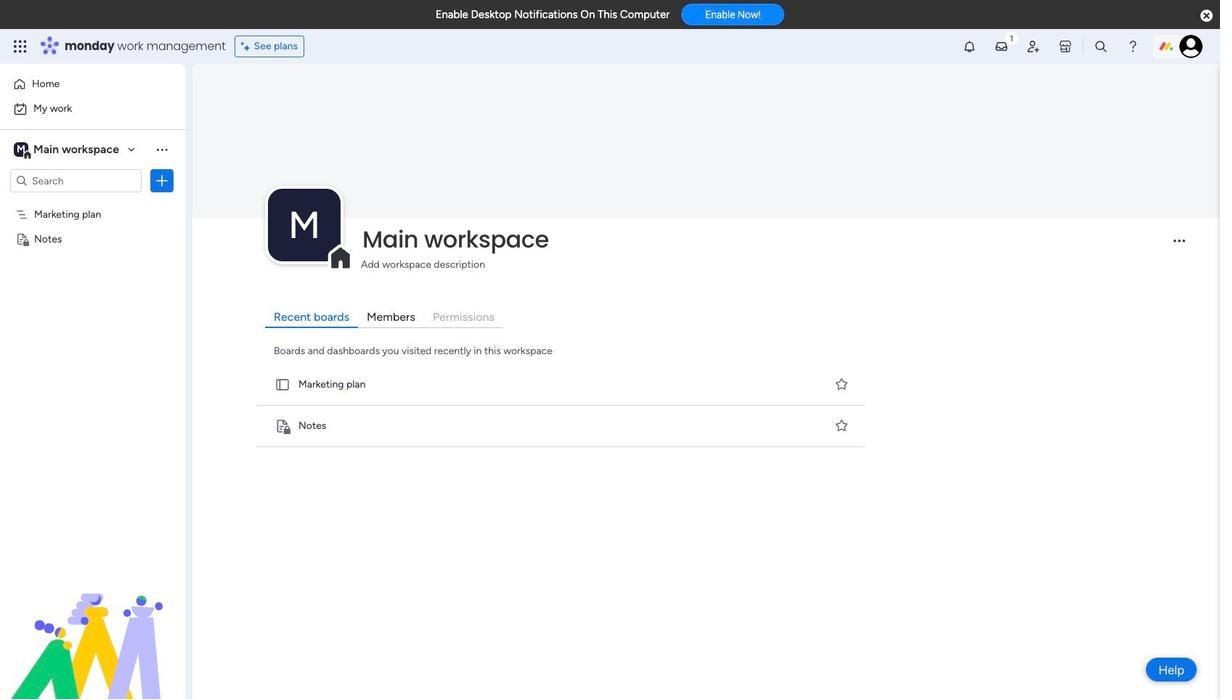 Task type: describe. For each thing, give the bounding box(es) containing it.
lottie animation image
[[0, 553, 185, 700]]

monday marketplace image
[[1058, 39, 1073, 54]]

1 vertical spatial option
[[9, 97, 177, 121]]

dapulse close image
[[1201, 9, 1213, 23]]

1 vertical spatial workspace image
[[268, 189, 341, 261]]

workspace selection element
[[14, 141, 121, 160]]

0 vertical spatial option
[[9, 73, 177, 96]]

workspace options image
[[155, 142, 169, 157]]

kendall parks image
[[1180, 35, 1203, 58]]

1 image
[[1005, 30, 1019, 46]]

quick search results list box
[[253, 365, 870, 447]]

update feed image
[[995, 39, 1009, 54]]

notifications image
[[963, 39, 977, 54]]



Task type: vqa. For each thing, say whether or not it's contained in the screenshot.
minutes
no



Task type: locate. For each thing, give the bounding box(es) containing it.
help image
[[1126, 39, 1141, 54]]

1 horizontal spatial workspace image
[[268, 189, 341, 261]]

lottie animation element
[[0, 553, 185, 700]]

option
[[9, 73, 177, 96], [9, 97, 177, 121], [0, 201, 185, 204]]

add to favorites image
[[835, 419, 849, 433]]

2 vertical spatial option
[[0, 201, 185, 204]]

add to favorites image
[[835, 377, 849, 392]]

v2 ellipsis image
[[1174, 240, 1186, 252]]

0 horizontal spatial workspace image
[[14, 142, 28, 158]]

Search in workspace field
[[31, 173, 121, 189]]

public board image
[[275, 377, 291, 393]]

workspace image
[[14, 142, 28, 158], [268, 189, 341, 261]]

options image
[[155, 174, 169, 188]]

list box
[[0, 199, 185, 447]]

see plans image
[[241, 39, 254, 54]]

search everything image
[[1094, 39, 1109, 54]]

None field
[[359, 224, 1162, 255]]

select product image
[[13, 39, 28, 54]]

private board image
[[15, 232, 29, 246]]

invite members image
[[1027, 39, 1041, 54]]

private board image
[[275, 418, 291, 434]]

0 vertical spatial workspace image
[[14, 142, 28, 158]]



